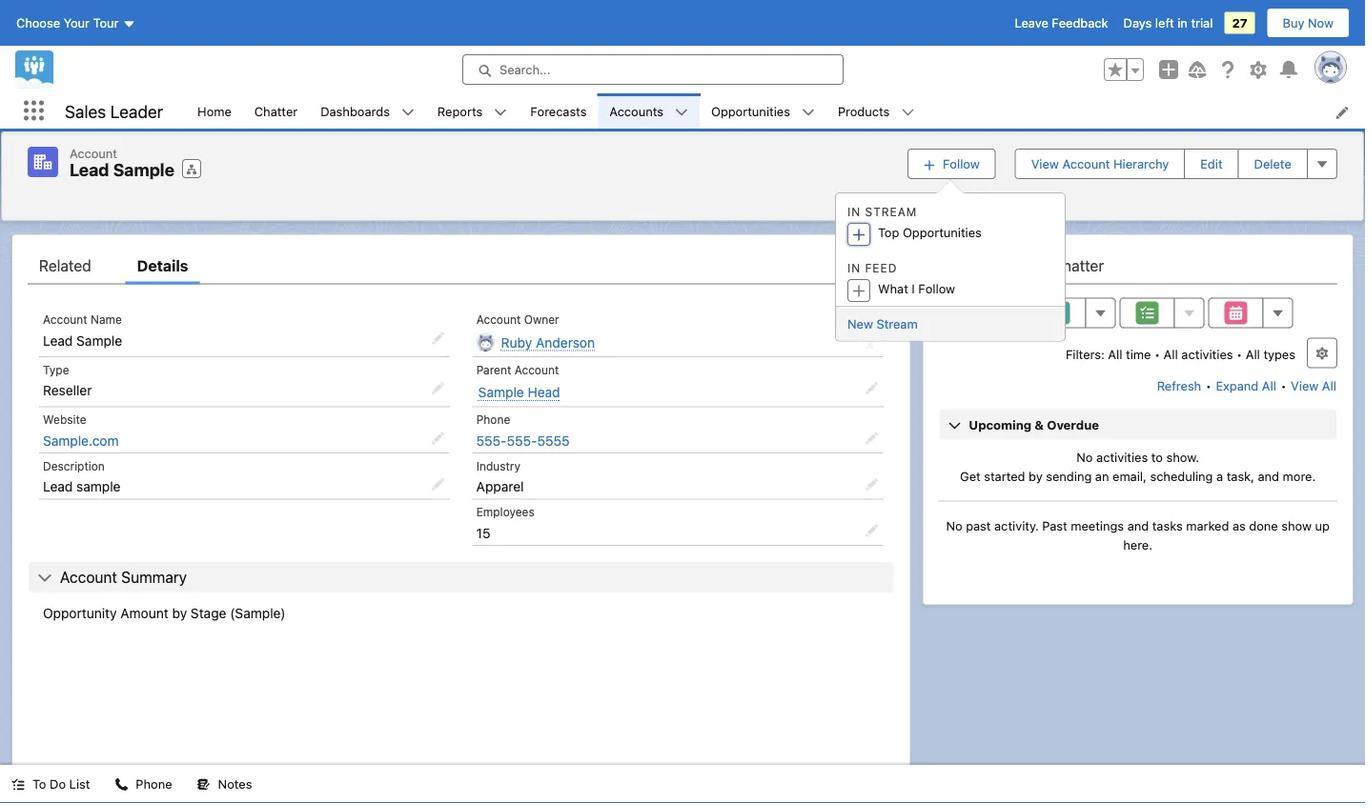 Task type: locate. For each thing, give the bounding box(es) containing it.
past
[[1043, 519, 1068, 534]]

edit
[[1201, 157, 1223, 171]]

refresh • expand all • view all
[[1158, 379, 1337, 393]]

lead for account name
[[43, 333, 73, 349]]

1 vertical spatial activities
[[1097, 451, 1149, 465]]

0 horizontal spatial view
[[1032, 157, 1059, 171]]

to
[[32, 778, 46, 792]]

marked
[[1187, 519, 1230, 534]]

a
[[1217, 469, 1224, 484]]

0 horizontal spatial activities
[[1097, 451, 1149, 465]]

no for activities
[[1077, 451, 1093, 465]]

text default image right accounts
[[675, 106, 689, 119]]

0 horizontal spatial phone
[[136, 778, 172, 792]]

activities up refresh button
[[1182, 348, 1234, 362]]

by inside the no activities to show. get started by sending an email, scheduling a task, and more.
[[1029, 469, 1043, 484]]

in for in feed
[[848, 262, 861, 275]]

follow up top opportunities
[[943, 157, 980, 171]]

0 vertical spatial sample
[[113, 160, 174, 180]]

0 vertical spatial no
[[1077, 451, 1093, 465]]

text default image right products
[[902, 106, 915, 119]]

and right task,
[[1258, 469, 1280, 484]]

related link
[[39, 247, 91, 285]]

lead sample down account name
[[43, 333, 122, 349]]

amount
[[120, 606, 169, 621]]

1 vertical spatial lead
[[43, 333, 73, 349]]

view right follow button
[[1032, 157, 1059, 171]]

expand
[[1216, 379, 1259, 393]]

chatter
[[255, 104, 298, 118], [1053, 257, 1105, 275]]

to
[[1152, 451, 1164, 465]]

5555
[[538, 433, 570, 449]]

no left past
[[947, 519, 963, 534]]

0 vertical spatial in
[[848, 206, 861, 219]]

edit type image
[[432, 382, 445, 395]]

home
[[198, 104, 232, 118]]

time
[[1126, 348, 1152, 362]]

search... button
[[463, 54, 844, 85]]

view account hierarchy button
[[1015, 149, 1186, 179]]

1 vertical spatial opportunities
[[903, 226, 982, 240]]

by
[[1029, 469, 1043, 484], [172, 606, 187, 621]]

•
[[1155, 348, 1161, 362], [1237, 348, 1243, 362], [1206, 379, 1212, 393], [1281, 379, 1287, 393]]

1 vertical spatial in
[[848, 262, 861, 275]]

leave feedback link
[[1015, 16, 1109, 30]]

1 vertical spatial chatter link
[[1053, 247, 1105, 285]]

opportunity
[[43, 606, 117, 621]]

account inside account summary dropdown button
[[60, 569, 117, 587]]

activities up the email,
[[1097, 451, 1149, 465]]

up
[[1316, 519, 1330, 534]]

accounts
[[610, 104, 664, 118]]

text default image inside 'opportunities' 'list item'
[[802, 106, 815, 119]]

follow
[[943, 157, 980, 171], [919, 282, 956, 297]]

left
[[1156, 16, 1175, 30]]

ruby anderson link
[[501, 333, 595, 353]]

stream for new stream
[[877, 317, 918, 331]]

1 horizontal spatial activities
[[1182, 348, 1234, 362]]

account up head
[[515, 363, 559, 377]]

1 in from the top
[[848, 206, 861, 219]]

account summary button
[[29, 563, 894, 593]]

activities
[[1182, 348, 1234, 362], [1097, 451, 1149, 465]]

lead
[[70, 160, 109, 180], [43, 333, 73, 349], [43, 479, 73, 495]]

ruby
[[501, 335, 532, 350]]

type
[[43, 363, 69, 377]]

sample down name
[[76, 333, 122, 349]]

account for account
[[70, 146, 117, 160]]

all left time
[[1109, 348, 1123, 362]]

1 horizontal spatial chatter
[[1053, 257, 1105, 275]]

by left stage
[[172, 606, 187, 621]]

sending
[[1047, 469, 1092, 484]]

lead up type
[[43, 333, 73, 349]]

lead sample for account
[[70, 160, 174, 180]]

in
[[848, 206, 861, 219], [848, 262, 861, 275]]

reports list item
[[426, 93, 519, 129]]

0 vertical spatial lead sample
[[70, 160, 174, 180]]

head
[[528, 385, 560, 401]]

by right the started
[[1029, 469, 1043, 484]]

2 vertical spatial lead
[[43, 479, 73, 495]]

stream up "top" at the top of the page
[[866, 206, 918, 219]]

lead sample down sales leader
[[70, 160, 174, 180]]

notes
[[218, 778, 252, 792]]

as
[[1233, 519, 1246, 534]]

lead sample
[[43, 479, 121, 495]]

in up in feed
[[848, 206, 861, 219]]

lead down the sales
[[70, 160, 109, 180]]

sample for account name
[[76, 333, 122, 349]]

phone left notes button
[[136, 778, 172, 792]]

show.
[[1167, 451, 1200, 465]]

edit account name image
[[432, 332, 445, 345]]

all right expand
[[1263, 379, 1277, 393]]

0 vertical spatial chatter
[[255, 104, 298, 118]]

view all link
[[1291, 371, 1338, 401]]

email,
[[1113, 469, 1147, 484]]

text default image
[[902, 106, 915, 119], [37, 571, 52, 586], [11, 779, 25, 792], [197, 779, 210, 792]]

phone inside the phone button
[[136, 778, 172, 792]]

tab list
[[28, 247, 895, 285]]

1 horizontal spatial view
[[1291, 379, 1319, 393]]

new stream link
[[848, 317, 918, 331]]

sample head link
[[478, 383, 560, 403]]

text default image for accounts
[[675, 106, 689, 119]]

accounts list item
[[598, 93, 700, 129]]

chatter up filters:
[[1053, 257, 1105, 275]]

0 vertical spatial view
[[1032, 157, 1059, 171]]

and inside no past activity. past meetings and tasks marked as done show up here.
[[1128, 519, 1149, 534]]

no activities to show. get started by sending an email, scheduling a task, and more.
[[960, 451, 1316, 484]]

buy now
[[1283, 16, 1334, 30]]

dashboards list item
[[309, 93, 426, 129]]

and up here.
[[1128, 519, 1149, 534]]

sample for account
[[113, 160, 174, 180]]

0 vertical spatial chatter link
[[243, 93, 309, 129]]

account left 'hierarchy' at the right top of page
[[1063, 157, 1111, 171]]

1 vertical spatial lead sample
[[43, 333, 122, 349]]

• up expand
[[1237, 348, 1243, 362]]

text default image left products link
[[802, 106, 815, 119]]

0 vertical spatial lead
[[70, 160, 109, 180]]

account up opportunity
[[60, 569, 117, 587]]

description
[[43, 460, 105, 473]]

1 horizontal spatial and
[[1258, 469, 1280, 484]]

text default image inside dashboards "list item"
[[401, 106, 415, 119]]

chatter link right "home"
[[243, 93, 309, 129]]

text default image for reports
[[494, 106, 508, 119]]

overdue
[[1047, 418, 1100, 432]]

0 vertical spatial phone
[[477, 413, 511, 427]]

chatter link
[[243, 93, 309, 129], [1053, 247, 1105, 285]]

account left name
[[43, 313, 87, 327]]

text default image right reports on the top left of page
[[494, 106, 508, 119]]

0 vertical spatial opportunities
[[711, 104, 791, 118]]

1 vertical spatial sample
[[76, 333, 122, 349]]

list
[[186, 93, 1366, 129]]

edit website image
[[432, 432, 445, 445]]

text default image right list
[[115, 779, 128, 792]]

notes button
[[186, 766, 264, 804]]

0 horizontal spatial no
[[947, 519, 963, 534]]

tab list containing related
[[28, 247, 895, 285]]

edit industry image
[[865, 478, 879, 492]]

new stream
[[848, 317, 918, 331]]

1 vertical spatial stream
[[877, 317, 918, 331]]

1 horizontal spatial chatter link
[[1053, 247, 1105, 285]]

0 horizontal spatial chatter
[[255, 104, 298, 118]]

sample down 'leader'
[[113, 160, 174, 180]]

1 vertical spatial phone
[[136, 778, 172, 792]]

activities inside the no activities to show. get started by sending an email, scheduling a task, and more.
[[1097, 451, 1149, 465]]

no for past
[[947, 519, 963, 534]]

all up refresh button
[[1164, 348, 1179, 362]]

get
[[960, 469, 981, 484]]

0 vertical spatial and
[[1258, 469, 1280, 484]]

account for account owner
[[477, 313, 521, 327]]

account
[[70, 146, 117, 160], [1063, 157, 1111, 171], [43, 313, 87, 327], [477, 313, 521, 327], [515, 363, 559, 377], [60, 569, 117, 587]]

1 vertical spatial and
[[1128, 519, 1149, 534]]

lead down the description
[[43, 479, 73, 495]]

1 555- from the left
[[477, 433, 507, 449]]

0 vertical spatial stream
[[866, 206, 918, 219]]

all
[[1109, 348, 1123, 362], [1164, 348, 1179, 362], [1246, 348, 1261, 362], [1263, 379, 1277, 393], [1323, 379, 1337, 393]]

group
[[1104, 58, 1144, 81]]

view down types
[[1291, 379, 1319, 393]]

opportunities link
[[700, 93, 802, 129]]

delete button
[[1239, 149, 1308, 179]]

1 horizontal spatial no
[[1077, 451, 1093, 465]]

0 horizontal spatial opportunities
[[711, 104, 791, 118]]

sample
[[113, 160, 174, 180], [76, 333, 122, 349], [478, 385, 524, 401]]

0 horizontal spatial chatter link
[[243, 93, 309, 129]]

2 555- from the left
[[507, 433, 538, 449]]

account down the sales
[[70, 146, 117, 160]]

• left view all link
[[1281, 379, 1287, 393]]

account up ruby at the top of the page
[[477, 313, 521, 327]]

text default image left reports link
[[401, 106, 415, 119]]

text default image inside reports list item
[[494, 106, 508, 119]]

text default image
[[401, 106, 415, 119], [494, 106, 508, 119], [675, 106, 689, 119], [802, 106, 815, 119], [115, 779, 128, 792]]

no inside no past activity. past meetings and tasks marked as done show up here.
[[947, 519, 963, 534]]

follow right i
[[919, 282, 956, 297]]

details link
[[137, 247, 188, 285]]

phone
[[477, 413, 511, 427], [136, 778, 172, 792]]

sample down the parent
[[478, 385, 524, 401]]

text default image left to
[[11, 779, 25, 792]]

related
[[39, 257, 91, 275]]

reseller
[[43, 383, 92, 399]]

employees
[[477, 506, 535, 519]]

chatter right "home"
[[255, 104, 298, 118]]

chatter link up filters:
[[1053, 247, 1105, 285]]

edit phone image
[[865, 432, 879, 445]]

opportunities inside 'link'
[[711, 104, 791, 118]]

0 vertical spatial by
[[1029, 469, 1043, 484]]

accounts link
[[598, 93, 675, 129]]

lead for description
[[43, 479, 73, 495]]

text default image inside accounts "list item"
[[675, 106, 689, 119]]

buy now button
[[1267, 8, 1350, 38]]

1 vertical spatial chatter
[[1053, 257, 1105, 275]]

1 horizontal spatial opportunities
[[903, 226, 982, 240]]

2 in from the top
[[848, 262, 861, 275]]

text default image inside to do list button
[[11, 779, 25, 792]]

and
[[1258, 469, 1280, 484], [1128, 519, 1149, 534]]

expand all button
[[1215, 371, 1278, 401]]

text default image left notes
[[197, 779, 210, 792]]

0 vertical spatial follow
[[943, 157, 980, 171]]

0 horizontal spatial and
[[1128, 519, 1149, 534]]

in left feed
[[848, 262, 861, 275]]

text default image up opportunity
[[37, 571, 52, 586]]

view account hierarchy
[[1032, 157, 1169, 171]]

(sample)
[[230, 606, 286, 621]]

opportunities list item
[[700, 93, 827, 129]]

stream down what
[[877, 317, 918, 331]]

1 horizontal spatial by
[[1029, 469, 1043, 484]]

no up the sending at the right bottom
[[1077, 451, 1093, 465]]

view
[[1032, 157, 1059, 171], [1291, 379, 1319, 393]]

text default image inside notes button
[[197, 779, 210, 792]]

1 vertical spatial no
[[947, 519, 963, 534]]

text default image for dashboards
[[401, 106, 415, 119]]

no past activity. past meetings and tasks marked as done show up here.
[[947, 519, 1330, 552]]

no inside the no activities to show. get started by sending an email, scheduling a task, and more.
[[1077, 451, 1093, 465]]

phone up the "555-555-5555" link
[[477, 413, 511, 427]]

text default image inside account summary dropdown button
[[37, 571, 52, 586]]

more.
[[1283, 469, 1316, 484]]

choose your tour button
[[15, 8, 137, 38]]

owner
[[524, 313, 560, 327]]

0 horizontal spatial by
[[172, 606, 187, 621]]

details
[[137, 257, 188, 275]]



Task type: vqa. For each thing, say whether or not it's contained in the screenshot.
List in the bottom of the page
yes



Task type: describe. For each thing, give the bounding box(es) containing it.
new
[[848, 317, 874, 331]]

all right expand all button
[[1323, 379, 1337, 393]]

meetings
[[1071, 519, 1125, 534]]

2 vertical spatial sample
[[478, 385, 524, 401]]

days
[[1124, 16, 1152, 30]]

edit button
[[1185, 149, 1239, 179]]

reports link
[[426, 93, 494, 129]]

list containing home
[[186, 93, 1366, 129]]

account owner
[[477, 313, 560, 327]]

15
[[477, 526, 491, 541]]

activity.
[[995, 519, 1039, 534]]

all left types
[[1246, 348, 1261, 362]]

text default image for to do list
[[11, 779, 25, 792]]

search...
[[500, 62, 551, 77]]

• left expand
[[1206, 379, 1212, 393]]

summary
[[121, 569, 187, 587]]

sample
[[76, 479, 121, 495]]

dashboards link
[[309, 93, 401, 129]]

lead sample for account name
[[43, 333, 122, 349]]

do
[[50, 778, 66, 792]]

parent
[[477, 363, 511, 377]]

27
[[1233, 16, 1248, 30]]

555-555-5555
[[477, 433, 570, 449]]

1 vertical spatial follow
[[919, 282, 956, 297]]

top opportunities
[[878, 226, 982, 240]]

types
[[1264, 348, 1296, 362]]

upcoming
[[969, 418, 1032, 432]]

trial
[[1192, 16, 1214, 30]]

&
[[1035, 418, 1044, 432]]

sales
[[65, 101, 106, 121]]

text default image for account summary
[[37, 571, 52, 586]]

dashboards
[[321, 104, 390, 118]]

text default image for notes
[[197, 779, 210, 792]]

account for account summary
[[60, 569, 117, 587]]

an
[[1096, 469, 1110, 484]]

top
[[878, 226, 900, 240]]

hierarchy
[[1114, 157, 1169, 171]]

what i follow
[[878, 282, 956, 297]]

to do list button
[[0, 766, 101, 804]]

chatter inside 'link'
[[255, 104, 298, 118]]

stage
[[191, 606, 226, 621]]

text default image inside products list item
[[902, 106, 915, 119]]

list
[[69, 778, 90, 792]]

products list item
[[827, 93, 926, 129]]

upcoming & overdue
[[969, 418, 1100, 432]]

leader
[[110, 101, 163, 121]]

home link
[[186, 93, 243, 129]]

days left in trial
[[1124, 16, 1214, 30]]

refresh button
[[1157, 371, 1203, 401]]

feedback
[[1052, 16, 1109, 30]]

lead for account
[[70, 160, 109, 180]]

account inside view account hierarchy button
[[1063, 157, 1111, 171]]

choose
[[16, 16, 60, 30]]

industry
[[477, 460, 521, 473]]

task,
[[1227, 469, 1255, 484]]

follow button
[[908, 149, 996, 179]]

filters: all time • all activities • all types
[[1066, 348, 1296, 362]]

view inside view account hierarchy button
[[1032, 157, 1059, 171]]

started
[[985, 469, 1026, 484]]

ruby anderson
[[501, 335, 595, 350]]

edit description image
[[432, 478, 445, 492]]

and inside the no activities to show. get started by sending an email, scheduling a task, and more.
[[1258, 469, 1280, 484]]

phone button
[[103, 766, 184, 804]]

forecasts link
[[519, 93, 598, 129]]

555-555-5555 link
[[477, 433, 570, 449]]

edit parent account image
[[865, 382, 879, 395]]

website
[[43, 413, 86, 427]]

reports
[[438, 104, 483, 118]]

past
[[966, 519, 991, 534]]

filters:
[[1066, 348, 1105, 362]]

anderson
[[536, 335, 595, 350]]

buy
[[1283, 16, 1305, 30]]

tour
[[93, 16, 119, 30]]

scheduling
[[1151, 469, 1214, 484]]

i
[[912, 282, 915, 297]]

sample.com
[[43, 433, 119, 449]]

edit employees image
[[865, 525, 879, 538]]

here.
[[1124, 538, 1153, 552]]

sample head
[[478, 385, 560, 401]]

show
[[1282, 519, 1312, 534]]

delete
[[1255, 157, 1292, 171]]

account for account name
[[43, 313, 87, 327]]

follow inside button
[[943, 157, 980, 171]]

choose your tour
[[16, 16, 119, 30]]

text default image for opportunities
[[802, 106, 815, 119]]

now
[[1309, 16, 1334, 30]]

your
[[64, 16, 90, 30]]

leave feedback
[[1015, 16, 1109, 30]]

text default image inside the phone button
[[115, 779, 128, 792]]

leave
[[1015, 16, 1049, 30]]

name
[[91, 313, 122, 327]]

0 vertical spatial activities
[[1182, 348, 1234, 362]]

1 vertical spatial by
[[172, 606, 187, 621]]

apparel
[[477, 479, 524, 495]]

1 vertical spatial view
[[1291, 379, 1319, 393]]

• right time
[[1155, 348, 1161, 362]]

1 horizontal spatial phone
[[477, 413, 511, 427]]

in feed
[[848, 262, 898, 275]]

account name
[[43, 313, 122, 327]]

in for in stream
[[848, 206, 861, 219]]

stream for in stream
[[866, 206, 918, 219]]

account summary
[[60, 569, 187, 587]]



